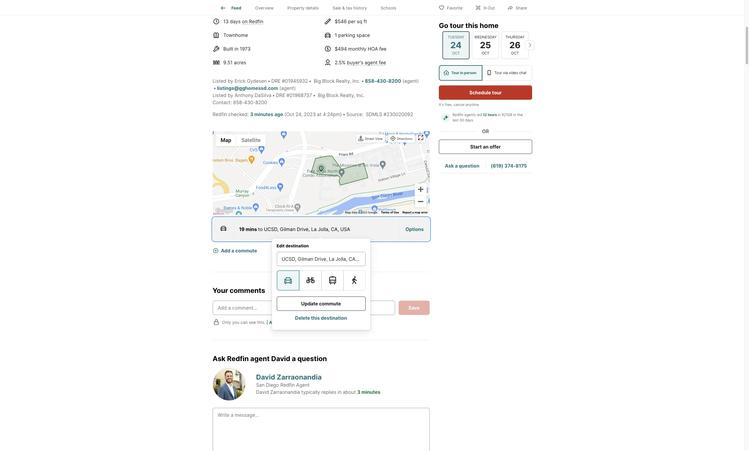 Task type: vqa. For each thing, say whether or not it's contained in the screenshot.
the Report a map error LINK
yes



Task type: locate. For each thing, give the bounding box(es) containing it.
add a commute button
[[213, 244, 267, 258]]

1 vertical spatial 430-
[[244, 99, 256, 105]]

minutes left ago
[[255, 111, 274, 117]]

0 horizontal spatial 3
[[250, 111, 254, 117]]

( up ago
[[280, 85, 281, 91]]

list box for go tour this home
[[439, 65, 533, 81]]

1 horizontal spatial tour
[[495, 71, 502, 75]]

oct for 24
[[453, 51, 460, 55]]

big right the 01945932
[[314, 78, 321, 84]]

overview
[[255, 5, 274, 11]]

0 vertical spatial 3
[[250, 111, 254, 117]]

1 vertical spatial (
[[280, 85, 281, 91]]

0 vertical spatial question
[[459, 163, 480, 169]]

26
[[510, 40, 521, 50]]

fee up 858-430-8200 link
[[379, 60, 387, 65]]

0 vertical spatial )
[[418, 78, 419, 84]]

ca,
[[331, 227, 339, 233]]

destination right edit
[[286, 244, 309, 249]]

ask a question link
[[445, 163, 480, 169]]

in left about on the bottom left
[[338, 390, 342, 396]]

0 vertical spatial listed
[[213, 78, 227, 84]]

# down the 01945932
[[287, 92, 290, 98]]

this inside button
[[311, 316, 320, 322]]

4:24pm)
[[323, 111, 342, 117]]

13
[[224, 18, 229, 24]]

2023
[[304, 111, 316, 117]]

0 horizontal spatial days
[[230, 18, 241, 24]]

0 vertical spatial map
[[221, 137, 232, 143]]

(619) 374-8175 link
[[491, 163, 527, 169]]

commute down 19
[[236, 248, 257, 254]]

redfin
[[249, 18, 264, 24], [213, 111, 227, 117], [453, 113, 464, 117], [227, 355, 249, 364], [281, 383, 295, 389]]

destination down update commute button in the left of the page
[[321, 316, 347, 322]]

days
[[230, 18, 241, 24], [466, 118, 474, 123]]

share button
[[503, 1, 533, 14]]

0 horizontal spatial commute
[[236, 248, 257, 254]]

0 vertical spatial ask
[[445, 163, 454, 169]]

update commute button
[[277, 297, 366, 311]]

realty,
[[336, 78, 352, 84], [340, 92, 356, 98]]

comments
[[230, 287, 266, 295]]

question down 'start'
[[459, 163, 480, 169]]

on redfin link
[[242, 18, 264, 24]]

tour inside "option"
[[495, 71, 502, 75]]

tour for tour via video chat
[[495, 71, 502, 75]]

history
[[354, 5, 367, 11]]

0 horizontal spatial add
[[221, 248, 231, 254]]

it's
[[439, 103, 444, 107]]

realty, up source:
[[340, 92, 356, 98]]

dre right gydesen
[[272, 78, 281, 84]]

858- down anthony
[[233, 99, 244, 105]]

tour left person
[[452, 71, 460, 75]]

1 horizontal spatial days
[[466, 118, 474, 123]]

redfin inside david zarraonandia san diego redfin agent david zarraonandia typically replies in about 3 minutes
[[281, 383, 295, 389]]

list box containing tour in person
[[439, 65, 533, 81]]

1 vertical spatial #
[[287, 92, 290, 98]]

0 vertical spatial zarraonandia
[[277, 374, 322, 382]]

0 vertical spatial list box
[[439, 65, 533, 81]]

2 tour from the left
[[495, 71, 502, 75]]

1 vertical spatial 8200
[[256, 99, 268, 105]]

list box for edit destination
[[277, 271, 366, 291]]

#
[[282, 78, 285, 84], [287, 92, 290, 98], [384, 111, 387, 117]]

options
[[406, 227, 424, 233]]

1 horizontal spatial minutes
[[362, 390, 381, 396]]

1 horizontal spatial map
[[345, 211, 351, 214]]

listed up contact:
[[213, 92, 227, 98]]

cancel
[[454, 103, 465, 107]]

destination
[[286, 244, 309, 249], [321, 316, 347, 322]]

tour inside button
[[493, 90, 502, 96]]

usa
[[341, 227, 351, 233]]

0 horizontal spatial minutes
[[255, 111, 274, 117]]

# right gydesen
[[282, 78, 285, 84]]

0 vertical spatial this
[[466, 21, 479, 30]]

this.
[[257, 320, 266, 325]]

tab list
[[213, 0, 408, 15]]

0 vertical spatial add
[[221, 248, 231, 254]]

street view button
[[357, 135, 385, 143]]

$494
[[335, 46, 347, 52]]

1 horizontal spatial (
[[403, 78, 405, 84]]

in left person
[[461, 71, 464, 75]]

david
[[272, 355, 291, 364], [256, 374, 275, 382], [256, 390, 269, 396]]

0 vertical spatial dre
[[272, 78, 281, 84]]

listed down 9.51
[[213, 78, 227, 84]]

list box up schedule tour button
[[439, 65, 533, 81]]

0 vertical spatial big
[[314, 78, 321, 84]]

1 horizontal spatial list box
[[439, 65, 533, 81]]

tour
[[452, 71, 460, 75], [495, 71, 502, 75]]

1 vertical spatial tour
[[493, 90, 502, 96]]

block
[[323, 78, 335, 84], [327, 92, 339, 98]]

1 horizontal spatial 3
[[358, 390, 361, 396]]

ask for ask redfin agent david a question
[[213, 355, 226, 364]]

1 vertical spatial add
[[269, 320, 278, 325]]

in inside option
[[461, 71, 464, 75]]

tour
[[450, 21, 464, 30], [493, 90, 502, 96]]

directions button
[[389, 135, 415, 143]]

map data ©2023 google
[[345, 211, 378, 214]]

oct inside tuesday 24 oct
[[453, 51, 460, 55]]

big up the at
[[318, 92, 325, 98]]

3 oct from the left
[[512, 51, 519, 55]]

1 vertical spatial )
[[294, 85, 296, 91]]

edit destination
[[277, 244, 309, 249]]

30
[[460, 118, 465, 123]]

0 horizontal spatial (
[[280, 85, 281, 91]]

ask for ask a question
[[445, 163, 454, 169]]

0 vertical spatial tour
[[450, 21, 464, 30]]

parking
[[339, 32, 356, 38]]

• right dasilva
[[273, 92, 275, 98]]

• left source:
[[343, 111, 346, 117]]

1 horizontal spatial oct
[[482, 51, 490, 55]]

only you can see this.
[[222, 320, 266, 325]]

redfin agents led 12 tours in 92108
[[453, 113, 513, 117]]

0 vertical spatial fee
[[380, 46, 387, 52]]

map left satellite in the top of the page
[[221, 137, 232, 143]]

david up "san" at bottom left
[[256, 374, 275, 382]]

in left the
[[514, 113, 517, 117]]

2 horizontal spatial oct
[[512, 51, 519, 55]]

3 right about on the bottom left
[[358, 390, 361, 396]]

this right delete
[[311, 316, 320, 322]]

1 vertical spatial destination
[[321, 316, 347, 322]]

0 horizontal spatial tour
[[450, 21, 464, 30]]

oct down 26
[[512, 51, 519, 55]]

menu bar containing map
[[216, 134, 266, 146]]

tour left via at right
[[495, 71, 502, 75]]

0 vertical spatial realty,
[[336, 78, 352, 84]]

1 horizontal spatial tour
[[493, 90, 502, 96]]

1 vertical spatial 3
[[358, 390, 361, 396]]

menu bar
[[216, 134, 266, 146]]

0 vertical spatial inc.
[[353, 78, 361, 84]]

430-
[[377, 78, 389, 84], [244, 99, 256, 105]]

at
[[317, 111, 322, 117]]

last
[[453, 118, 459, 123]]

home
[[480, 21, 499, 30]]

• right 01968737
[[313, 92, 316, 98]]

street view
[[365, 137, 383, 141]]

oct down 24
[[453, 51, 460, 55]]

edit
[[277, 244, 285, 249]]

0 vertical spatial minutes
[[255, 111, 274, 117]]

0 horizontal spatial this
[[311, 316, 320, 322]]

terms
[[382, 211, 390, 214]]

0 vertical spatial #
[[282, 78, 285, 84]]

0 horizontal spatial list box
[[277, 271, 366, 291]]

1 horizontal spatial 8200
[[389, 78, 402, 84]]

fee for 2.5% buyer's agent fee
[[379, 60, 387, 65]]

( right 858-430-8200 link
[[403, 78, 405, 84]]

0 horizontal spatial tour
[[452, 71, 460, 75]]

fee right hoa
[[380, 46, 387, 52]]

delete this destination
[[295, 316, 347, 322]]

save button
[[399, 301, 430, 316]]

days down agents
[[466, 118, 474, 123]]

list box
[[439, 65, 533, 81], [277, 271, 366, 291]]

&
[[343, 5, 345, 11]]

schools
[[381, 5, 397, 11]]

days right 13
[[230, 18, 241, 24]]

listings@gghomessd.com
[[217, 85, 278, 91]]

1 vertical spatial list box
[[277, 271, 366, 291]]

0 horizontal spatial ask
[[213, 355, 226, 364]]

tour inside option
[[452, 71, 460, 75]]

inc. up source:
[[357, 92, 365, 98]]

0 vertical spatial by
[[228, 78, 233, 84]]

1 horizontal spatial this
[[466, 21, 479, 30]]

minutes right about on the bottom left
[[362, 390, 381, 396]]

1 by from the top
[[228, 78, 233, 84]]

858-430-8200 link
[[365, 78, 402, 84]]

by left erick
[[228, 78, 233, 84]]

agent down the 01945932
[[281, 85, 294, 91]]

430- down "buyer's agent fee" link
[[377, 78, 389, 84]]

in inside david zarraonandia san diego redfin agent david zarraonandia typically replies in about 3 minutes
[[338, 390, 342, 396]]

oct down 25
[[482, 51, 490, 55]]

8200
[[389, 78, 402, 84], [256, 99, 268, 105]]

commute up delete this destination button
[[319, 301, 341, 307]]

1 vertical spatial 858-
[[233, 99, 244, 105]]

1 horizontal spatial 858-
[[365, 78, 377, 84]]

tuesday
[[448, 35, 465, 39]]

map inside popup button
[[221, 137, 232, 143]]

None button
[[443, 31, 470, 59], [472, 32, 500, 59], [502, 32, 529, 59], [443, 31, 470, 59], [472, 32, 500, 59], [502, 32, 529, 59]]

858- down "buyer's agent fee" link
[[365, 78, 377, 84]]

tour up tuesday
[[450, 21, 464, 30]]

inc. down buyer's
[[353, 78, 361, 84]]

wednesday 25 oct
[[475, 35, 497, 55]]

1 horizontal spatial question
[[459, 163, 480, 169]]

david down "san" at bottom left
[[256, 390, 269, 396]]

3
[[250, 111, 254, 117], [358, 390, 361, 396]]

start an offer button
[[439, 140, 533, 154]]

redfin down contact:
[[213, 111, 227, 117]]

2 horizontal spatial #
[[384, 111, 387, 117]]

view
[[376, 137, 383, 141]]

0 vertical spatial 858-
[[365, 78, 377, 84]]

mins
[[246, 227, 257, 233]]

0 vertical spatial destination
[[286, 244, 309, 249]]

Write a message... text field
[[218, 412, 425, 434]]

1 tour from the left
[[452, 71, 460, 75]]

1 vertical spatial david
[[256, 374, 275, 382]]

use
[[394, 211, 399, 214]]

list box down the type a location or address text field
[[277, 271, 366, 291]]

oct inside wednesday 25 oct
[[482, 51, 490, 55]]

2 by from the top
[[228, 92, 233, 98]]

1 horizontal spatial destination
[[321, 316, 347, 322]]

1 vertical spatial by
[[228, 92, 233, 98]]

oct inside thursday 26 oct
[[512, 51, 519, 55]]

question up david zarraonandia san diego redfin agent david zarraonandia typically replies in about 3 minutes at the bottom of the page
[[298, 355, 327, 364]]

tab list containing feed
[[213, 0, 408, 15]]

0 horizontal spatial 8200
[[256, 99, 268, 105]]

map
[[221, 137, 232, 143], [345, 211, 351, 214]]

1 vertical spatial question
[[298, 355, 327, 364]]

2 listed from the top
[[213, 92, 227, 98]]

2 oct from the left
[[482, 51, 490, 55]]

1 horizontal spatial )
[[418, 78, 419, 84]]

1 horizontal spatial 430-
[[377, 78, 389, 84]]

0 horizontal spatial 430-
[[244, 99, 256, 105]]

update commute
[[302, 301, 341, 307]]

report a map error
[[403, 211, 428, 214]]

a for commute
[[232, 248, 234, 254]]

1 vertical spatial fee
[[379, 60, 387, 65]]

zarraonandia down "diego"
[[271, 390, 300, 396]]

1 vertical spatial commute
[[319, 301, 341, 307]]

430- down anthony
[[244, 99, 256, 105]]

redfin up last
[[453, 113, 464, 117]]

gilman
[[280, 227, 296, 233]]

start
[[471, 144, 482, 150]]

redfin down the david zarraonandia link
[[281, 383, 295, 389]]

dre right dasilva
[[276, 92, 286, 98]]

zarraonandia up agent
[[277, 374, 322, 382]]

a inside button
[[232, 248, 234, 254]]

1 vertical spatial listed
[[213, 92, 227, 98]]

0 horizontal spatial )
[[294, 85, 296, 91]]

0 horizontal spatial map
[[221, 137, 232, 143]]

property
[[288, 5, 305, 11]]

question
[[459, 163, 480, 169], [298, 355, 327, 364]]

0 vertical spatial 8200
[[389, 78, 402, 84]]

•
[[268, 78, 271, 84], [309, 78, 312, 84], [362, 78, 364, 84], [214, 85, 216, 91], [273, 92, 275, 98], [313, 92, 316, 98], [343, 111, 346, 117]]

1 vertical spatial map
[[345, 211, 351, 214]]

1 vertical spatial ask
[[213, 355, 226, 364]]

by up contact:
[[228, 92, 233, 98]]

3 right "checked:" at top left
[[250, 111, 254, 117]]

fee for $494 monthly hoa fee
[[380, 46, 387, 52]]

david up the david zarraonandia link
[[272, 355, 291, 364]]

dre
[[272, 78, 281, 84], [276, 92, 286, 98]]

0 vertical spatial 430-
[[377, 78, 389, 84]]

1 oct from the left
[[453, 51, 460, 55]]

in right tours
[[498, 113, 501, 117]]

map for map
[[221, 137, 232, 143]]

01968737
[[290, 92, 312, 98]]

agent down hoa
[[365, 60, 378, 65]]

0 vertical spatial (
[[403, 78, 405, 84]]

person
[[465, 71, 477, 75]]

inc.
[[353, 78, 361, 84], [357, 92, 365, 98]]

this left home
[[466, 21, 479, 30]]

1 vertical spatial minutes
[[362, 390, 381, 396]]

92108
[[502, 113, 513, 117]]

space
[[357, 32, 370, 38]]

(619) 374-8175
[[491, 163, 527, 169]]

1 vertical spatial this
[[311, 316, 320, 322]]

oct
[[453, 51, 460, 55], [482, 51, 490, 55], [512, 51, 519, 55]]

realty, down 2.5%
[[336, 78, 352, 84]]

zarraonandia
[[277, 374, 322, 382], [271, 390, 300, 396]]

1 horizontal spatial ask
[[445, 163, 454, 169]]

# right the sdmls
[[384, 111, 387, 117]]

google image
[[214, 207, 234, 215]]

1 vertical spatial days
[[466, 118, 474, 123]]

tour right schedule
[[493, 90, 502, 96]]

0 horizontal spatial oct
[[453, 51, 460, 55]]

satellite button
[[237, 134, 266, 146]]

map left "data"
[[345, 211, 351, 214]]

1 vertical spatial zarraonandia
[[271, 390, 300, 396]]

by
[[228, 78, 233, 84], [228, 92, 233, 98]]



Task type: describe. For each thing, give the bounding box(es) containing it.
via
[[503, 71, 508, 75]]

a for map
[[413, 211, 414, 214]]

street
[[365, 137, 375, 141]]

• right the 01945932
[[309, 78, 312, 84]]

1 horizontal spatial add
[[269, 320, 278, 325]]

0 horizontal spatial 858-
[[233, 99, 244, 105]]

1 vertical spatial block
[[327, 92, 339, 98]]

only
[[222, 320, 231, 325]]

$494 monthly hoa fee
[[335, 46, 387, 52]]

tour for go
[[450, 21, 464, 30]]

favorite button
[[434, 1, 468, 14]]

terms of use link
[[382, 211, 399, 214]]

david zarraonandia link
[[256, 374, 322, 382]]

430- inside listed by erick gydesen • dre # 01945932 • big block realty, inc. • 858-430-8200 ( agent ) • listings@gghomessd.com ( agent ) listed by anthony dasilva • dre # 01968737 • big block realty, inc.
[[377, 78, 389, 84]]

Add a comment... text field
[[218, 305, 390, 312]]

video
[[509, 71, 519, 75]]

0 vertical spatial block
[[323, 78, 335, 84]]

add a search partner button
[[269, 320, 312, 325]]

save
[[409, 306, 420, 312]]

delete
[[295, 316, 310, 322]]

9.51
[[224, 60, 233, 65]]

go
[[439, 21, 449, 30]]

listings@gghomessd.com link
[[217, 85, 278, 91]]

schools tab
[[374, 1, 404, 15]]

0 vertical spatial david
[[272, 355, 291, 364]]

delete this destination button
[[277, 311, 366, 326]]

858- inside listed by erick gydesen • dre # 01945932 • big block realty, inc. • 858-430-8200 ( agent ) • listings@gghomessd.com ( agent ) listed by anthony dasilva • dre # 01968737 • big block realty, inc.
[[365, 78, 377, 84]]

about
[[343, 390, 356, 396]]

• right gydesen
[[268, 78, 271, 84]]

details
[[306, 5, 319, 11]]

listed by erick gydesen • dre # 01945932 • big block realty, inc. • 858-430-8200 ( agent ) • listings@gghomessd.com ( agent ) listed by anthony dasilva • dre # 01968737 • big block realty, inc.
[[213, 78, 419, 98]]

property details tab
[[281, 1, 326, 15]]

hoa
[[368, 46, 378, 52]]

1 vertical spatial dre
[[276, 92, 286, 98]]

agent right 858-430-8200 link
[[405, 78, 418, 84]]

Type a location or address text field
[[282, 256, 361, 263]]

374-
[[505, 163, 516, 169]]

0 horizontal spatial #
[[282, 78, 285, 84]]

0 horizontal spatial destination
[[286, 244, 309, 249]]

in the last 30 days
[[453, 113, 524, 123]]

a for question
[[455, 163, 458, 169]]

ask a question
[[445, 163, 480, 169]]

map region
[[168, 97, 474, 250]]

your comments
[[213, 287, 266, 295]]

update
[[302, 301, 318, 307]]

25
[[480, 40, 491, 50]]

1 vertical spatial inc.
[[357, 92, 365, 98]]

tour in person option
[[439, 65, 483, 81]]

typically
[[302, 390, 320, 396]]

2 vertical spatial david
[[256, 390, 269, 396]]

ucsd,
[[264, 227, 279, 233]]

tax
[[346, 5, 353, 11]]

• down the 2.5% buyer's agent fee
[[362, 78, 364, 84]]

your
[[213, 287, 228, 295]]

thursday 26 oct
[[506, 35, 525, 55]]

contact:
[[213, 99, 232, 105]]

oct for 25
[[482, 51, 490, 55]]

• up contact:
[[214, 85, 216, 91]]

2.5%
[[335, 60, 346, 65]]

in inside in the last 30 days
[[514, 113, 517, 117]]

google
[[369, 211, 378, 214]]

©2023
[[359, 211, 368, 214]]

3 inside david zarraonandia san diego redfin agent david zarraonandia typically replies in about 3 minutes
[[358, 390, 361, 396]]

built in 1973
[[224, 46, 251, 52]]

to
[[258, 227, 263, 233]]

1 vertical spatial big
[[318, 92, 325, 98]]

destination inside button
[[321, 316, 347, 322]]

monthly
[[349, 46, 367, 52]]

the
[[518, 113, 523, 117]]

san
[[256, 383, 265, 389]]

error
[[422, 211, 428, 214]]

days inside in the last 30 days
[[466, 118, 474, 123]]

can
[[241, 320, 248, 325]]

13 days on redfin
[[224, 18, 264, 24]]

x-out
[[484, 5, 495, 10]]

next image
[[525, 41, 535, 50]]

tour via video chat
[[495, 71, 527, 75]]

diego
[[266, 383, 279, 389]]

start an offer
[[471, 144, 501, 150]]

sdmls
[[366, 111, 383, 117]]

redfin checked: 3 minutes ago (oct 24, 2023 at 4:24pm) • source: sdmls # 230020092
[[213, 111, 414, 117]]

redfin up 'san diego redfin agentdavid zarraonandia' image
[[227, 355, 249, 364]]

it's free, cancel anytime
[[439, 103, 479, 107]]

(oct
[[285, 111, 295, 117]]

1 listed from the top
[[213, 78, 227, 84]]

san diego redfin agentdavid zarraonandia image
[[213, 369, 246, 402]]

1 vertical spatial realty,
[[340, 92, 356, 98]]

per
[[348, 18, 356, 24]]

add inside button
[[221, 248, 231, 254]]

0 vertical spatial commute
[[236, 248, 257, 254]]

1 horizontal spatial #
[[287, 92, 290, 98]]

ask redfin agent david a question
[[213, 355, 327, 364]]

sale & tax history tab
[[326, 1, 374, 15]]

erick
[[235, 78, 246, 84]]

an
[[483, 144, 489, 150]]

agent up "san" at bottom left
[[251, 355, 270, 364]]

schedule tour button
[[439, 86, 533, 100]]

tuesday 24 oct
[[448, 35, 465, 55]]

in right built
[[235, 46, 239, 52]]

1
[[335, 32, 337, 38]]

230020092
[[387, 111, 414, 117]]

2 vertical spatial #
[[384, 111, 387, 117]]

data
[[352, 211, 358, 214]]

checked:
[[229, 111, 249, 117]]

0 vertical spatial days
[[230, 18, 241, 24]]

oct for 26
[[512, 51, 519, 55]]

1 horizontal spatial commute
[[319, 301, 341, 307]]

schedule tour
[[470, 90, 502, 96]]

x-out button
[[471, 1, 501, 14]]

tour for schedule
[[493, 90, 502, 96]]

0 horizontal spatial question
[[298, 355, 327, 364]]

8200 inside listed by erick gydesen • dre # 01945932 • big block realty, inc. • 858-430-8200 ( agent ) • listings@gghomessd.com ( agent ) listed by anthony dasilva • dre # 01968737 • big block realty, inc.
[[389, 78, 402, 84]]

9.51 acres
[[224, 60, 246, 65]]

map for map data ©2023 google
[[345, 211, 351, 214]]

19 mins to ucsd, gilman drive, la jolla, ca, usa
[[239, 227, 351, 233]]

minutes inside david zarraonandia san diego redfin agent david zarraonandia typically replies in about 3 minutes
[[362, 390, 381, 396]]

sale & tax history
[[333, 5, 367, 11]]

overview tab
[[249, 1, 281, 15]]

of
[[391, 211, 394, 214]]

tour for tour in person
[[452, 71, 460, 75]]

contact: 858-430-8200
[[213, 99, 268, 105]]

agents
[[465, 113, 476, 117]]

tour via video chat option
[[483, 65, 533, 81]]

redfin right on
[[249, 18, 264, 24]]

free,
[[445, 103, 453, 107]]

schedule
[[470, 90, 491, 96]]

1973
[[240, 46, 251, 52]]

drive,
[[297, 227, 310, 233]]

sale
[[333, 5, 341, 11]]

go tour this home
[[439, 21, 499, 30]]

ago
[[275, 111, 283, 117]]

report
[[403, 211, 412, 214]]

built
[[224, 46, 233, 52]]



